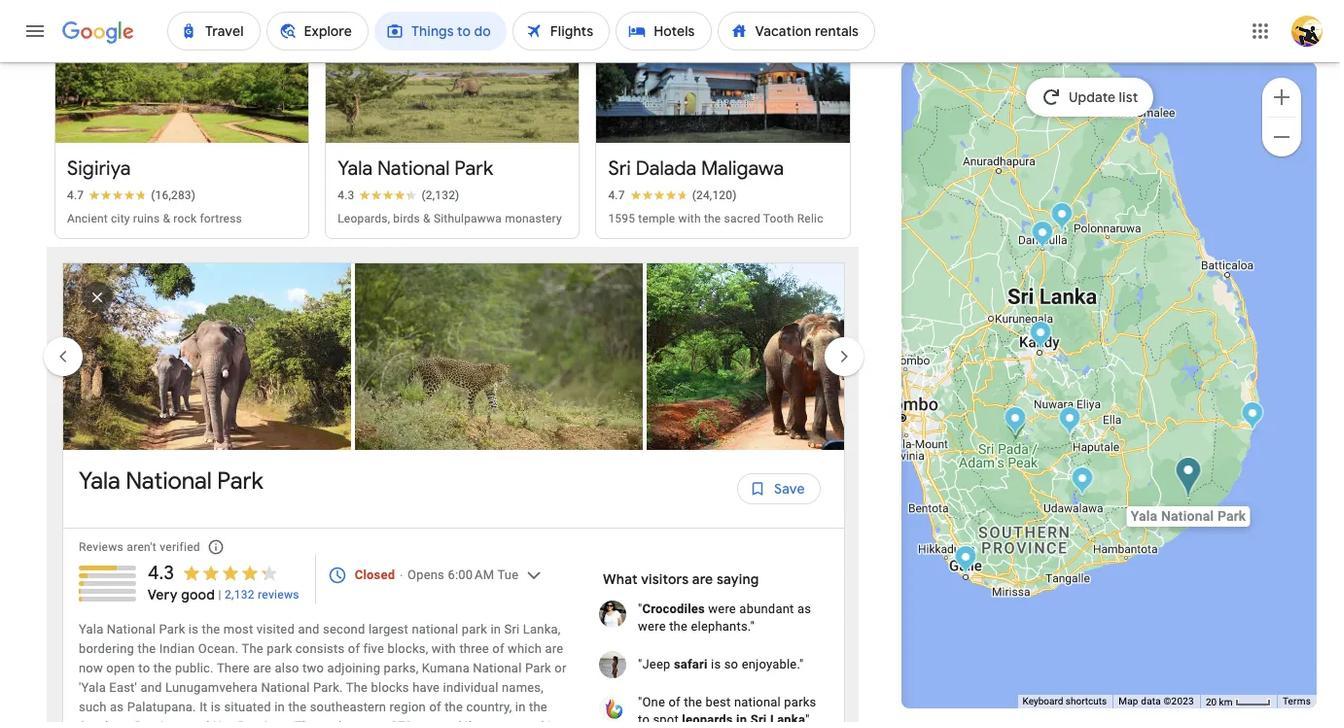 Task type: describe. For each thing, give the bounding box(es) containing it.
blocks,
[[388, 642, 428, 656]]

close detail image
[[74, 274, 121, 321]]

spot
[[653, 713, 679, 723]]

dalada
[[636, 157, 696, 181]]

zoom out map image
[[1270, 125, 1293, 148]]

keyboard shortcuts button
[[1023, 695, 1107, 709]]

park inside yala national park element
[[217, 467, 263, 496]]

reviews
[[79, 541, 124, 554]]

individual
[[443, 681, 498, 695]]

national inside "one of the best national parks to spot
[[734, 695, 781, 710]]

closed ⋅ opens 6:00 am tue
[[355, 568, 519, 583]]

visitors
[[641, 571, 689, 588]]

2 vertical spatial park
[[320, 720, 345, 723]]

(16,283)
[[151, 189, 196, 202]]

ancient city ruins & rock fortress
[[67, 212, 242, 226]]

such
[[79, 700, 107, 715]]

1 vertical spatial the
[[346, 681, 368, 695]]

palatupana.
[[127, 700, 196, 715]]

most
[[223, 622, 253, 637]]

dambulla royal cave temple and golden temple image
[[1032, 220, 1054, 252]]

now
[[79, 661, 103, 676]]

1 horizontal spatial were
[[708, 602, 736, 617]]

4.7 for sri dalada maligawa
[[608, 189, 625, 202]]

sithulpawwa
[[434, 212, 502, 226]]

yala national park image
[[1176, 457, 1202, 500]]

1 & from the left
[[163, 212, 170, 226]]

yala national park is the most visited and second largest national park in sri lanka, bordering the indian ocean. the park consists of five blocks, with three of which are now open to the public. there are also two adjoining parks, kumana national park or 'yala east' and lunugamvehera national park. the blocks have individual names, such as palatupana. it is situated in the southeastern region of the country, in the southern province and uva province. the park covers 979 square kilometres a
[[79, 622, 567, 723]]

country,
[[466, 700, 512, 715]]

what visitors are saying
[[603, 571, 759, 588]]

so
[[724, 657, 738, 672]]

blocks
[[371, 681, 409, 695]]

map
[[1119, 696, 1138, 707]]

map data ©2023
[[1119, 696, 1194, 707]]

tooth
[[763, 212, 794, 226]]

southeastern
[[310, 700, 386, 715]]

adjoining
[[327, 661, 380, 676]]

province.
[[238, 720, 292, 723]]

km
[[1219, 697, 1233, 708]]

20 km button
[[1200, 695, 1277, 709]]

map region
[[706, 0, 1340, 723]]

1 horizontal spatial in
[[491, 622, 501, 637]]

keyboard shortcuts
[[1023, 696, 1107, 707]]

previous image
[[40, 334, 87, 380]]

galle dutch fort image
[[955, 545, 977, 577]]

yala inside yala national park is the most visited and second largest national park in sri lanka, bordering the indian ocean. the park consists of five blocks, with three of which are now open to the public. there are also two adjoining parks, kumana national park or 'yala east' and lunugamvehera national park. the blocks have individual names, such as palatupana. it is situated in the southeastern region of the country, in the southern province and uva province. the park covers 979 square kilometres a
[[79, 622, 104, 637]]

ocean.
[[198, 642, 239, 656]]

indian
[[159, 642, 195, 656]]

sri dalada maligawa
[[608, 157, 784, 181]]

|
[[218, 588, 221, 602]]

1 vertical spatial are
[[545, 642, 563, 656]]

2 horizontal spatial are
[[692, 571, 713, 588]]

the up square
[[445, 700, 463, 715]]

province
[[134, 720, 185, 723]]

0 horizontal spatial is
[[188, 622, 198, 637]]

southern
[[79, 720, 131, 723]]

2 horizontal spatial park
[[462, 622, 487, 637]]

second
[[323, 622, 365, 637]]

leopards, birds & sithulpawwa monastery
[[338, 212, 562, 226]]

there
[[217, 661, 250, 676]]

data
[[1141, 696, 1161, 707]]

4.3 out of 5 stars from 2,132 reviews. very good. element
[[147, 561, 299, 605]]

1595
[[608, 212, 635, 226]]

2 horizontal spatial in
[[515, 700, 526, 715]]

crocodiles
[[642, 602, 705, 617]]

4.3 for 4.3 out of 5 stars from 2,132 reviews image
[[338, 189, 354, 202]]

list
[[1119, 88, 1138, 106]]

as inside were abundant as were the elephants."
[[797, 602, 811, 617]]

relic
[[797, 212, 823, 226]]

square
[[416, 720, 455, 723]]

1 horizontal spatial sri
[[608, 157, 631, 181]]

have
[[412, 681, 440, 695]]

also
[[275, 661, 299, 676]]

national up 4.3 out of 5 stars from 2,132 reviews image
[[377, 157, 450, 181]]

©2023
[[1164, 696, 1194, 707]]

tue
[[497, 568, 519, 583]]

fortress
[[200, 212, 242, 226]]

two
[[303, 661, 324, 676]]

0 horizontal spatial the
[[242, 642, 263, 656]]

leopards,
[[338, 212, 390, 226]]

kilometres
[[458, 720, 519, 723]]

temple
[[638, 212, 675, 226]]

of inside "one of the best national parks to spot
[[669, 695, 681, 710]]

the inside were abundant as were the elephants."
[[669, 620, 688, 634]]

monastery
[[505, 212, 562, 226]]

next image
[[820, 334, 867, 380]]

as inside yala national park is the most visited and second largest national park in sri lanka, bordering the indian ocean. the park consists of five blocks, with three of which are now open to the public. there are also two adjoining parks, kumana national park or 'yala east' and lunugamvehera national park. the blocks have individual names, such as palatupana. it is situated in the southeastern region of the country, in the southern province and uva province. the park covers 979 square kilometres a
[[110, 700, 124, 715]]

0 horizontal spatial were
[[638, 620, 666, 634]]

2 vertical spatial and
[[188, 720, 210, 723]]

sri dalada maligawa image
[[1030, 320, 1052, 353]]

national inside yala national park is the most visited and second largest national park in sri lanka, bordering the indian ocean. the park consists of five blocks, with three of which are now open to the public. there are also two adjoining parks, kumana national park or 'yala east' and lunugamvehera national park. the blocks have individual names, such as palatupana. it is situated in the southeastern region of the country, in the southern province and uva province. the park covers 979 square kilometres a
[[412, 622, 458, 637]]

park up "indian"
[[159, 622, 185, 637]]

verified
[[160, 541, 200, 554]]

update list
[[1068, 88, 1138, 106]]

reviews aren't verified
[[79, 541, 200, 554]]

region
[[390, 700, 426, 715]]

⋅
[[398, 568, 404, 583]]

"one of the best national parks to spot link
[[638, 695, 816, 723]]

2 & from the left
[[423, 212, 431, 226]]

979
[[390, 720, 412, 723]]

4.3 out of 5 stars from 2,132 reviews image
[[338, 188, 459, 203]]

national up bordering
[[107, 622, 156, 637]]

1 vertical spatial park
[[267, 642, 292, 656]]

2,132
[[225, 588, 255, 602]]

consists
[[295, 642, 345, 656]]

lunugamvehera
[[165, 681, 258, 695]]

update list button
[[1026, 78, 1153, 117]]

names,
[[502, 681, 544, 695]]

maligawa
[[701, 157, 784, 181]]

0 horizontal spatial in
[[274, 700, 285, 715]]

"
[[638, 602, 642, 617]]

1 horizontal spatial yala national park
[[338, 157, 493, 181]]

terms
[[1283, 696, 1311, 707]]



Task type: vqa. For each thing, say whether or not it's contained in the screenshot.
in
yes



Task type: locate. For each thing, give the bounding box(es) containing it.
0 vertical spatial with
[[678, 212, 701, 226]]

1 horizontal spatial as
[[797, 602, 811, 617]]

safari
[[674, 657, 708, 672]]

0 vertical spatial the
[[242, 642, 263, 656]]

park up the "three"
[[462, 622, 487, 637]]

reviews
[[258, 588, 299, 602]]

1 vertical spatial is
[[711, 657, 721, 672]]

0 vertical spatial sri
[[608, 157, 631, 181]]

of up spot
[[669, 695, 681, 710]]

were up elephants."
[[708, 602, 736, 617]]

as right abundant
[[797, 602, 811, 617]]

park left the or
[[525, 661, 551, 676]]

yala national park up verified
[[79, 467, 263, 496]]

4.7 for sigiriya
[[67, 189, 84, 202]]

1 horizontal spatial to
[[638, 713, 650, 723]]

rock
[[173, 212, 197, 226]]

1 horizontal spatial are
[[545, 642, 563, 656]]

0 vertical spatial and
[[298, 622, 320, 637]]

with inside yala national park is the most visited and second largest national park in sri lanka, bordering the indian ocean. the park consists of five blocks, with three of which are now open to the public. there are also two adjoining parks, kumana national park or 'yala east' and lunugamvehera national park. the blocks have individual names, such as palatupana. it is situated in the southeastern region of the country, in the southern province and uva province. the park covers 979 square kilometres a
[[432, 642, 456, 656]]

sri up which
[[504, 622, 520, 637]]

1 horizontal spatial is
[[211, 700, 221, 715]]

2 vertical spatial is
[[211, 700, 221, 715]]

'yala
[[79, 681, 106, 695]]

arugam bay beach image
[[1242, 401, 1264, 433]]

are left saying
[[692, 571, 713, 588]]

0 vertical spatial national
[[412, 622, 458, 637]]

good
[[181, 586, 215, 604]]

udawalawe national park image
[[1071, 466, 1094, 498]]

and down the it
[[188, 720, 210, 723]]

yala up leopards,
[[338, 157, 373, 181]]

"one of the best national parks to spot
[[638, 695, 816, 723]]

1 horizontal spatial 4.7
[[608, 189, 625, 202]]

1 vertical spatial as
[[110, 700, 124, 715]]

4.7
[[67, 189, 84, 202], [608, 189, 625, 202]]

sri pada / adam's peak image
[[1004, 406, 1027, 438]]

national up verified
[[126, 467, 212, 496]]

0 horizontal spatial &
[[163, 212, 170, 226]]

1 4.7 from the left
[[67, 189, 84, 202]]

2 vertical spatial yala
[[79, 622, 104, 637]]

20
[[1206, 697, 1217, 708]]

1 horizontal spatial with
[[678, 212, 701, 226]]

with
[[678, 212, 701, 226], [432, 642, 456, 656]]

1 vertical spatial and
[[140, 681, 162, 695]]

national down the "three"
[[473, 661, 522, 676]]

the left best
[[684, 695, 702, 710]]

sigiriya image
[[1051, 202, 1073, 234]]

is up "indian"
[[188, 622, 198, 637]]

parks
[[784, 695, 816, 710]]

to inside "one of the best national parks to spot
[[638, 713, 650, 723]]

park up (2,132)
[[454, 157, 493, 181]]

aren't
[[127, 541, 157, 554]]

yala
[[338, 157, 373, 181], [79, 467, 120, 496], [79, 622, 104, 637]]

covers
[[349, 720, 387, 723]]

2 vertical spatial the
[[295, 720, 317, 723]]

horton plains national park image
[[1059, 406, 1081, 438]]

0 vertical spatial as
[[797, 602, 811, 617]]

0 vertical spatial 4.3
[[338, 189, 354, 202]]

4.3 for the 4.3 out of 5 stars from 2,132 reviews. very good. element
[[147, 561, 174, 585]]

the down the names,
[[529, 700, 547, 715]]

of right the "three"
[[492, 642, 504, 656]]

1 horizontal spatial 4.3
[[338, 189, 354, 202]]

park down visited
[[267, 642, 292, 656]]

0 vertical spatial yala national park
[[338, 157, 493, 181]]

the down park.
[[295, 720, 317, 723]]

" crocodiles
[[638, 602, 705, 617]]

0 horizontal spatial and
[[140, 681, 162, 695]]

0 horizontal spatial are
[[253, 661, 271, 676]]

0 vertical spatial to
[[138, 661, 150, 676]]

0 horizontal spatial national
[[412, 622, 458, 637]]

list item
[[63, 253, 355, 461], [355, 264, 647, 450], [647, 264, 938, 450]]

sigiriya
[[67, 157, 131, 181]]

it
[[199, 700, 207, 715]]

the down "indian"
[[153, 661, 172, 676]]

1 vertical spatial 4.3
[[147, 561, 174, 585]]

4.3 inside image
[[338, 189, 354, 202]]

the down the (24,120)
[[704, 212, 721, 226]]

with down 4.7 out of 5 stars from 24,120 reviews image
[[678, 212, 701, 226]]

zoom in map image
[[1270, 85, 1293, 108]]

4.7 out of 5 stars from 16,283 reviews image
[[67, 188, 196, 203]]

park.
[[313, 681, 343, 695]]

2 vertical spatial are
[[253, 661, 271, 676]]

and up consists
[[298, 622, 320, 637]]

abundant
[[739, 602, 794, 617]]

park down the southeastern in the bottom left of the page
[[320, 720, 345, 723]]

2 horizontal spatial the
[[346, 681, 368, 695]]

the up 'province.'
[[288, 700, 307, 715]]

1 vertical spatial to
[[638, 713, 650, 723]]

1 horizontal spatial park
[[320, 720, 345, 723]]

or
[[555, 661, 567, 676]]

of up the adjoining
[[348, 642, 360, 656]]

&
[[163, 212, 170, 226], [423, 212, 431, 226]]

the inside "one of the best national parks to spot
[[684, 695, 702, 710]]

national right best
[[734, 695, 781, 710]]

2 horizontal spatial and
[[298, 622, 320, 637]]

very
[[147, 586, 178, 604]]

is left so on the right of page
[[711, 657, 721, 672]]

4.7 out of 5 stars from 24,120 reviews image
[[608, 188, 737, 203]]

0 vertical spatial were
[[708, 602, 736, 617]]

sacred
[[724, 212, 760, 226]]

opens
[[407, 568, 444, 583]]

"one
[[638, 695, 665, 710]]

2 horizontal spatial is
[[711, 657, 721, 672]]

1 vertical spatial were
[[638, 620, 666, 634]]

"jeep
[[638, 657, 671, 672]]

& left rock
[[163, 212, 170, 226]]

public.
[[175, 661, 214, 676]]

largest
[[368, 622, 408, 637]]

in up 'province.'
[[274, 700, 285, 715]]

lanka,
[[523, 622, 561, 637]]

the
[[242, 642, 263, 656], [346, 681, 368, 695], [295, 720, 317, 723]]

1 horizontal spatial national
[[734, 695, 781, 710]]

0 vertical spatial is
[[188, 622, 198, 637]]

(2,132)
[[422, 189, 459, 202]]

main menu image
[[23, 19, 47, 43]]

with up the kumana
[[432, 642, 456, 656]]

0 vertical spatial park
[[462, 622, 487, 637]]

0 horizontal spatial yala national park
[[79, 467, 263, 496]]

the down crocodiles
[[669, 620, 688, 634]]

4.3 up leopards,
[[338, 189, 354, 202]]

1 vertical spatial yala national park
[[79, 467, 263, 496]]

1 horizontal spatial &
[[423, 212, 431, 226]]

and
[[298, 622, 320, 637], [140, 681, 162, 695], [188, 720, 210, 723]]

uva
[[213, 720, 235, 723]]

national up blocks,
[[412, 622, 458, 637]]

1 vertical spatial yala
[[79, 467, 120, 496]]

what
[[603, 571, 638, 588]]

terms link
[[1283, 696, 1311, 707]]

the up ocean.
[[202, 622, 220, 637]]

0 horizontal spatial with
[[432, 642, 456, 656]]

yala national park
[[338, 157, 493, 181], [79, 467, 263, 496]]

0 horizontal spatial 4.7
[[67, 189, 84, 202]]

to down "one
[[638, 713, 650, 723]]

20 km
[[1206, 697, 1235, 708]]

sri
[[608, 157, 631, 181], [504, 622, 520, 637]]

yala national park up 4.3 out of 5 stars from 2,132 reviews image
[[338, 157, 493, 181]]

national down also
[[261, 681, 310, 695]]

kumana
[[422, 661, 470, 676]]

visited
[[257, 622, 295, 637]]

0 horizontal spatial as
[[110, 700, 124, 715]]

park
[[462, 622, 487, 637], [267, 642, 292, 656], [320, 720, 345, 723]]

open
[[106, 661, 135, 676]]

1 vertical spatial national
[[734, 695, 781, 710]]

in
[[491, 622, 501, 637], [274, 700, 285, 715], [515, 700, 526, 715]]

reviews aren't verified image
[[192, 524, 239, 571]]

were
[[708, 602, 736, 617], [638, 620, 666, 634]]

1 vertical spatial sri
[[504, 622, 520, 637]]

very good | 2,132 reviews
[[147, 586, 299, 604]]

in down the names,
[[515, 700, 526, 715]]

which
[[508, 642, 542, 656]]

the
[[704, 212, 721, 226], [669, 620, 688, 634], [202, 622, 220, 637], [138, 642, 156, 656], [153, 661, 172, 676], [684, 695, 702, 710], [288, 700, 307, 715], [445, 700, 463, 715], [529, 700, 547, 715]]

the left "indian"
[[138, 642, 156, 656]]

park up "reviews aren't verified" "icon"
[[217, 467, 263, 496]]

list
[[63, 253, 938, 470]]

save button
[[737, 466, 820, 513]]

bordering
[[79, 642, 134, 656]]

is right the it
[[211, 700, 221, 715]]

were down the "
[[638, 620, 666, 634]]

shortcuts
[[1066, 696, 1107, 707]]

0 horizontal spatial sri
[[504, 622, 520, 637]]

five
[[363, 642, 384, 656]]

yala national park element
[[79, 466, 263, 513]]

national
[[377, 157, 450, 181], [126, 467, 212, 496], [107, 622, 156, 637], [473, 661, 522, 676], [261, 681, 310, 695]]

1 horizontal spatial the
[[295, 720, 317, 723]]

4.7 up ancient
[[67, 189, 84, 202]]

are up the or
[[545, 642, 563, 656]]

enjoyable."
[[742, 657, 804, 672]]

0 vertical spatial yala
[[338, 157, 373, 181]]

sri inside yala national park is the most visited and second largest national park in sri lanka, bordering the indian ocean. the park consists of five blocks, with three of which are now open to the public. there are also two adjoining parks, kumana national park or 'yala east' and lunugamvehera national park. the blocks have individual names, such as palatupana. it is situated in the southeastern region of the country, in the southern province and uva province. the park covers 979 square kilometres a
[[504, 622, 520, 637]]

the down the adjoining
[[346, 681, 368, 695]]

sri left dalada
[[608, 157, 631, 181]]

0 horizontal spatial park
[[267, 642, 292, 656]]

2 4.7 from the left
[[608, 189, 625, 202]]

east'
[[109, 681, 137, 695]]

closed
[[355, 568, 395, 583]]

and up palatupana.
[[140, 681, 162, 695]]

are
[[692, 571, 713, 588], [545, 642, 563, 656], [253, 661, 271, 676]]

of up square
[[429, 700, 441, 715]]

1 vertical spatial with
[[432, 642, 456, 656]]

in left "lanka,"
[[491, 622, 501, 637]]

city
[[111, 212, 130, 226]]

keyboard
[[1023, 696, 1063, 707]]

6:00 am
[[448, 568, 494, 583]]

best
[[706, 695, 731, 710]]

2,132 reviews link
[[225, 587, 299, 603]]

three
[[459, 642, 489, 656]]

the down 'most'
[[242, 642, 263, 656]]

save
[[774, 480, 805, 498]]

birds
[[393, 212, 420, 226]]

0 horizontal spatial 4.3
[[147, 561, 174, 585]]

4.3 up very at the left bottom of the page
[[147, 561, 174, 585]]

to inside yala national park is the most visited and second largest national park in sri lanka, bordering the indian ocean. the park consists of five blocks, with three of which are now open to the public. there are also two adjoining parks, kumana national park or 'yala east' and lunugamvehera national park. the blocks have individual names, such as palatupana. it is situated in the southeastern region of the country, in the southern province and uva province. the park covers 979 square kilometres a
[[138, 661, 150, 676]]

yala up bordering
[[79, 622, 104, 637]]

parks,
[[384, 661, 419, 676]]

0 horizontal spatial to
[[138, 661, 150, 676]]

national
[[412, 622, 458, 637], [734, 695, 781, 710]]

as up southern
[[110, 700, 124, 715]]

& right birds
[[423, 212, 431, 226]]

were abundant as were the elephants."
[[638, 602, 811, 634]]

4.7 up '1595'
[[608, 189, 625, 202]]

are left also
[[253, 661, 271, 676]]

yala up reviews
[[79, 467, 120, 496]]

1 horizontal spatial and
[[188, 720, 210, 723]]

to right open
[[138, 661, 150, 676]]

0 vertical spatial are
[[692, 571, 713, 588]]



